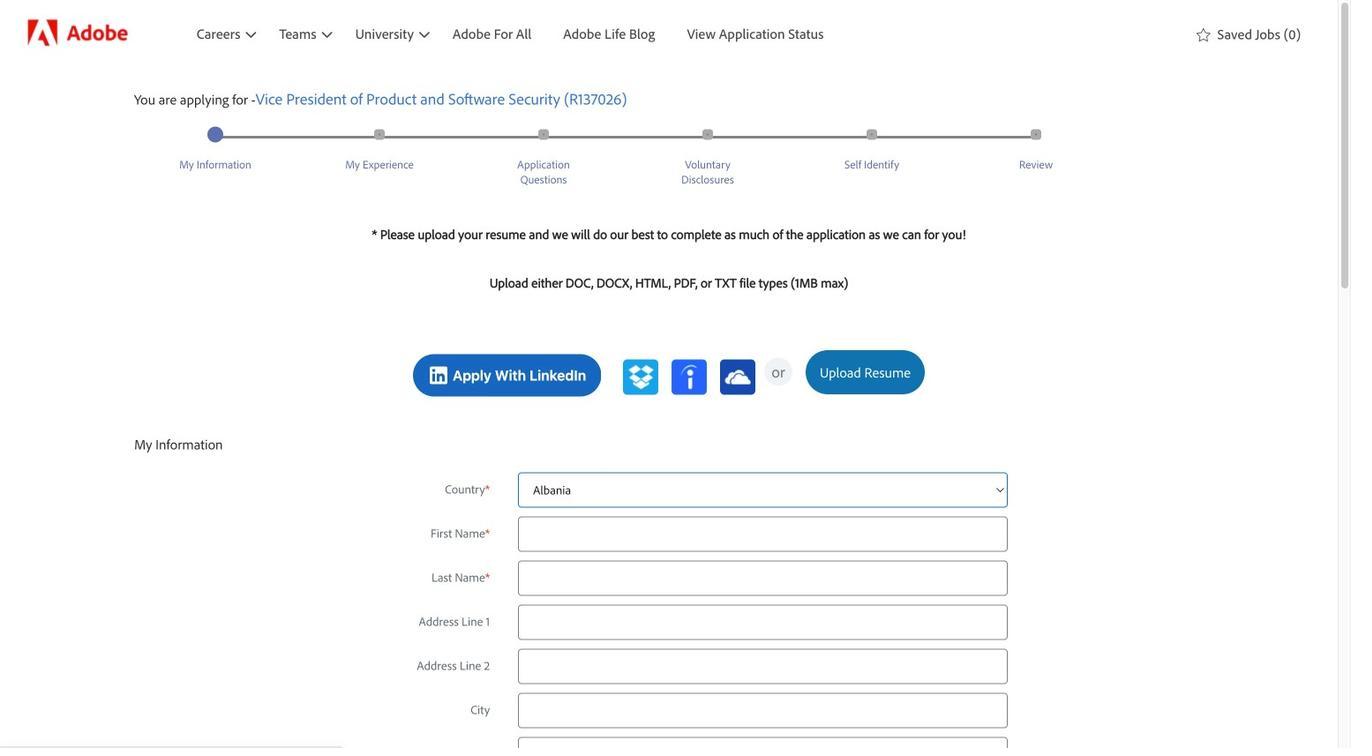 Task type: locate. For each thing, give the bounding box(es) containing it.
heading
[[256, 73, 627, 112]]

company logo image
[[26, 19, 132, 49]]

group
[[152, 224, 1186, 398]]

list item
[[437, 0, 548, 67], [548, 0, 671, 67], [671, 0, 840, 67]]

3 list item from the left
[[671, 0, 840, 67]]

list
[[181, 0, 1186, 67]]

Address Line 2 text field
[[518, 649, 1008, 684]]

First Name text field
[[518, 517, 1008, 552]]

2 list item from the left
[[548, 0, 671, 67]]

main content
[[0, 67, 1338, 749]]

City text field
[[518, 693, 1008, 728]]



Task type: vqa. For each thing, say whether or not it's contained in the screenshot.
mother's family name text box
no



Task type: describe. For each thing, give the bounding box(es) containing it.
Address Line 1 text field
[[518, 605, 1008, 640]]

star image
[[1197, 24, 1211, 42]]

Last Name text field
[[518, 561, 1008, 596]]

1 list item from the left
[[437, 0, 548, 67]]



